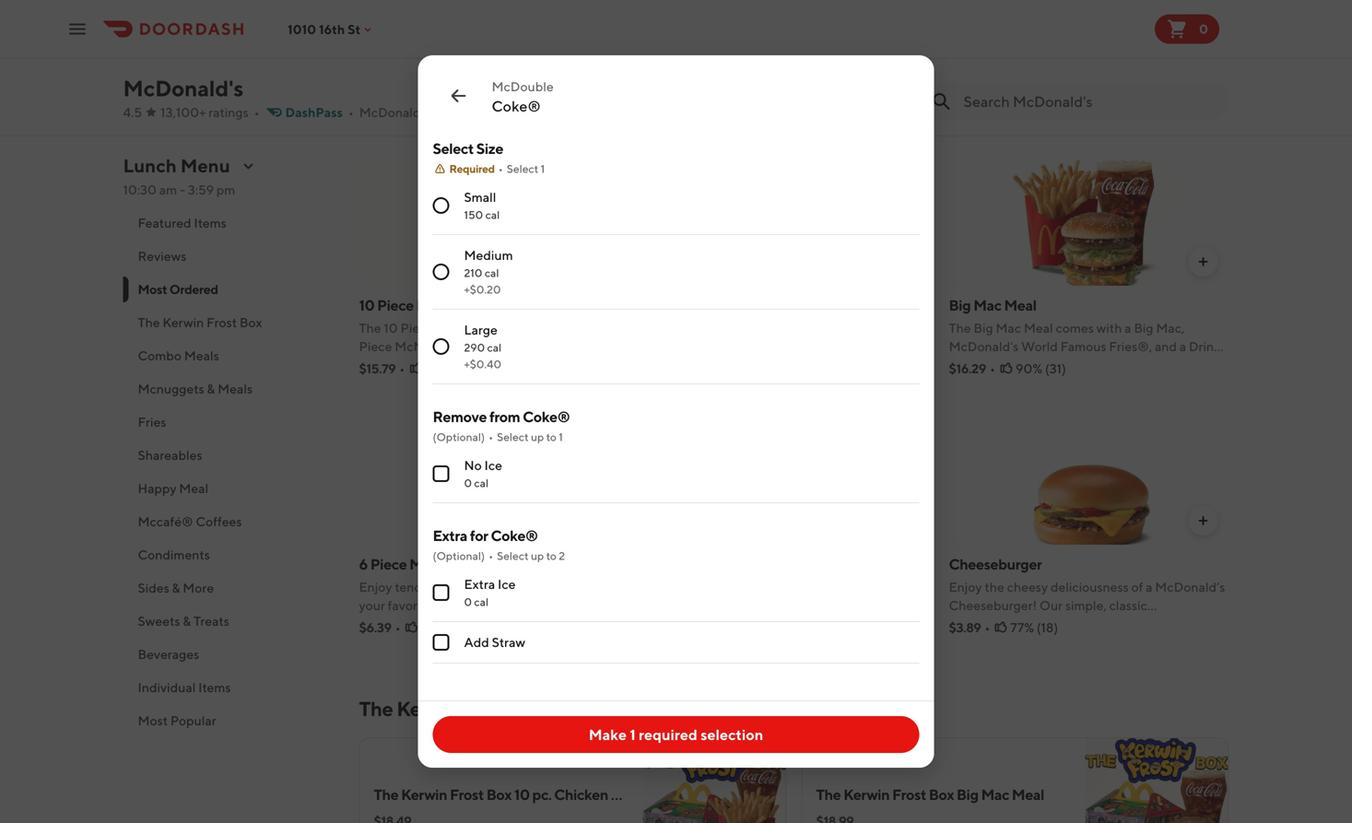 Task type: vqa. For each thing, say whether or not it's contained in the screenshot.
made
no



Task type: describe. For each thing, give the bounding box(es) containing it.
select size
[[433, 140, 503, 157]]

mcnuggets
[[138, 381, 204, 396]]

• right $16.59
[[695, 620, 701, 635]]

most popular
[[138, 713, 216, 728]]

open menu image
[[66, 18, 89, 40]]

individual items button
[[123, 671, 337, 704]]

93%
[[1009, 102, 1034, 117]]

add straw
[[464, 635, 526, 650]]

0 for extra for coke®
[[464, 596, 472, 609]]

popular
[[170, 713, 216, 728]]

sweets & treats
[[138, 614, 229, 629]]

add item to cart image for big mac meal
[[1196, 254, 1211, 269]]

• right $9.19
[[983, 102, 989, 117]]

up for extra for coke®
[[531, 550, 544, 562]]

1 add item to cart image from the top
[[1196, 0, 1211, 10]]

(18)
[[1037, 620, 1059, 635]]

select right required
[[507, 162, 539, 175]]

select inside remove from coke® (optional) • select up to 1
[[497, 431, 529, 444]]

double cheeseburger
[[654, 37, 798, 55]]

most for most ordered
[[138, 282, 167, 297]]

combo meals button
[[123, 339, 337, 373]]

(35)
[[454, 102, 479, 117]]

double
[[654, 37, 702, 55]]

85% (35)
[[426, 102, 479, 117]]

make 1 required selection button
[[433, 716, 920, 753]]

$3.89 •
[[949, 620, 991, 635]]

dashpass
[[285, 105, 343, 120]]

(31)
[[1046, 361, 1067, 376]]

remove from coke® (optional) • select up to 1
[[433, 408, 570, 444]]

treats
[[194, 614, 229, 629]]

the inside button
[[138, 315, 160, 330]]

individual items
[[138, 680, 231, 695]]

13,100+ ratings •
[[161, 105, 260, 120]]

piece for 6
[[370, 556, 407, 573]]

medium
[[464, 248, 513, 263]]

featured
[[138, 215, 191, 231]]

st
[[348, 21, 361, 37]]

medium 210 cal +$0.20
[[464, 248, 513, 296]]

$16.29
[[949, 361, 987, 376]]

featured items button
[[123, 207, 337, 240]]

pm
[[217, 182, 235, 197]]

100%
[[721, 620, 754, 635]]

the kerwin frost box button
[[123, 306, 337, 339]]

(17)
[[452, 361, 473, 376]]

fries
[[138, 414, 166, 430]]

selection
[[701, 726, 764, 744]]

85%
[[426, 102, 452, 117]]

76% (17)
[[425, 361, 473, 376]]

reviews button
[[123, 240, 337, 273]]

the kerwin frost box 10 pc. chicken mcnuggets meal image
[[643, 738, 787, 823]]

210
[[464, 266, 483, 279]]

0 inside button
[[1200, 21, 1209, 36]]

sweets
[[138, 614, 180, 629]]

+$0.20
[[464, 283, 501, 296]]

remove
[[433, 408, 487, 426]]

(optional) for extra
[[433, 550, 485, 562]]

make
[[589, 726, 627, 744]]

& for sweets
[[183, 614, 191, 629]]

dialog containing coke®
[[418, 55, 935, 768]]

happy
[[138, 481, 177, 496]]

extra for coke® group
[[433, 526, 920, 664]]

2 inside extra for coke® (optional) • select up to 2
[[559, 550, 565, 562]]

straw
[[492, 635, 526, 650]]

0 vertical spatial big
[[949, 296, 971, 314]]

extra for extra ice
[[464, 577, 495, 592]]

happy meal button
[[123, 472, 337, 505]]

frost inside button
[[207, 315, 237, 330]]

10:30 am - 3:59 pm
[[123, 182, 235, 197]]

16th
[[319, 21, 345, 37]]

290
[[464, 341, 485, 354]]

items for individual items
[[198, 680, 231, 695]]

1010 16th st button
[[288, 21, 375, 37]]

items for featured items
[[194, 215, 227, 231]]

2 vertical spatial mcnuggets
[[611, 786, 688, 804]]

& for mcnuggets
[[207, 381, 215, 396]]

to for extra for coke®
[[546, 550, 557, 562]]

shareables button
[[123, 439, 337, 472]]

the kerwin frost box inside button
[[138, 315, 262, 330]]

add item to cart image for cheeseburger
[[1196, 514, 1211, 528]]

most ordered
[[138, 282, 218, 297]]

13,100+
[[161, 105, 206, 120]]

1 vertical spatial mac
[[982, 786, 1010, 804]]

0 vertical spatial mac
[[974, 296, 1002, 314]]

none radio inside select size group
[[433, 264, 450, 280]]

(10)
[[757, 620, 780, 635]]

beverages button
[[123, 638, 337, 671]]

$3.89
[[949, 620, 981, 635]]

1 horizontal spatial box
[[514, 697, 549, 721]]

90% for mcnuggets
[[421, 620, 448, 635]]

• right $16.29
[[990, 361, 996, 376]]

size
[[476, 140, 503, 157]]

mccafé®
[[138, 514, 193, 529]]

ice for from
[[485, 458, 503, 473]]

box 10
[[487, 786, 530, 804]]

0 for remove from coke®
[[464, 477, 472, 490]]

shareables
[[138, 448, 202, 463]]

box inside button
[[240, 315, 262, 330]]

back image
[[448, 85, 470, 107]]

1 vertical spatial mcdonald's
[[359, 105, 429, 120]]

• right $15.89 at the left of the page
[[400, 102, 406, 117]]

big mac meal
[[949, 296, 1037, 314]]

cal inside 'no ice 0 cal'
[[474, 477, 489, 490]]

cal for small
[[486, 208, 500, 221]]

sides
[[138, 580, 169, 596]]

mcdouble for mcdouble coke®
[[492, 79, 554, 94]]

1 vertical spatial the kerwin frost box
[[359, 697, 549, 721]]

big mac meal image
[[949, 155, 1230, 286]]

kerwin inside button
[[163, 315, 204, 330]]

2 horizontal spatial box
[[929, 786, 954, 804]]

select up required
[[433, 140, 474, 157]]

$6.39 •
[[359, 620, 401, 635]]

• right $6.39
[[395, 620, 401, 635]]

large
[[464, 322, 498, 337]]

2 horizontal spatial cheeseburger
[[949, 556, 1042, 573]]

required
[[639, 726, 698, 744]]

10 piece mcnuggets meal
[[359, 296, 529, 314]]

150
[[464, 208, 483, 221]]

the kerwin frost box 10 pc. chicken mcnuggets meal
[[374, 786, 723, 804]]

6 piece mcnuggets
[[359, 556, 487, 573]]

coke® inside the mcdouble coke®
[[492, 97, 541, 115]]

mcnuggets for 10 piece mcnuggets meal
[[416, 296, 494, 314]]

0 horizontal spatial mcdonald's
[[123, 75, 244, 101]]

mcnuggets & meals
[[138, 381, 253, 396]]

• inside extra for coke® (optional) • select up to 2
[[489, 550, 493, 562]]

no ice 0 cal
[[464, 458, 503, 490]]

for
[[470, 527, 488, 544]]

am
[[159, 182, 177, 197]]

• left $15.89 at the left of the page
[[348, 105, 354, 120]]

• right $15.79
[[400, 361, 405, 376]]

$16.29 •
[[949, 361, 996, 376]]

10:30
[[123, 182, 157, 197]]

(43)
[[1036, 102, 1060, 117]]

90% (31)
[[1016, 361, 1067, 376]]



Task type: locate. For each thing, give the bounding box(es) containing it.
meals
[[184, 348, 219, 363], [218, 381, 253, 396]]

cal for medium
[[485, 266, 499, 279]]

ratings
[[209, 105, 249, 120]]

0 vertical spatial extra
[[433, 527, 467, 544]]

$16.59 •
[[654, 620, 701, 635]]

• inside select size group
[[499, 162, 503, 175]]

1 vertical spatial mcnuggets
[[410, 556, 487, 573]]

1 horizontal spatial 90%
[[1016, 361, 1043, 376]]

coke® for remove from coke®
[[523, 408, 570, 426]]

up
[[531, 431, 544, 444], [531, 550, 544, 562]]

cheeseburger up $3.89 •
[[949, 556, 1042, 573]]

extra ice 0 cal
[[464, 577, 516, 609]]

combo
[[138, 348, 182, 363]]

select up "extra ice 0 cal"
[[497, 550, 529, 562]]

dashpass •
[[285, 105, 354, 120]]

featured items
[[138, 215, 227, 231]]

coffees
[[196, 514, 242, 529]]

1 vertical spatial coke®
[[523, 408, 570, 426]]

+$0.40
[[464, 358, 502, 371]]

-
[[180, 182, 185, 197]]

1 vertical spatial &
[[172, 580, 180, 596]]

box
[[240, 315, 262, 330], [514, 697, 549, 721], [929, 786, 954, 804]]

coke® right (35)
[[492, 97, 541, 115]]

2 vertical spatial 1
[[630, 726, 636, 744]]

93% (43)
[[1009, 102, 1060, 117]]

& inside sides & more button
[[172, 580, 180, 596]]

0 vertical spatial &
[[207, 381, 215, 396]]

cheeseburger for 2
[[370, 37, 463, 55]]

up for remove from coke®
[[531, 431, 544, 444]]

the kerwin frost box down the "add straw" "checkbox"
[[359, 697, 549, 721]]

90% (11)
[[421, 620, 469, 635]]

2 (optional) from the top
[[433, 550, 485, 562]]

beverages
[[138, 647, 199, 662]]

large 290 cal +$0.40
[[464, 322, 502, 371]]

from
[[490, 408, 520, 426]]

cal inside medium 210 cal +$0.20
[[485, 266, 499, 279]]

ice right no
[[485, 458, 503, 473]]

mcdouble image
[[654, 155, 935, 286]]

1 vertical spatial mcdouble
[[654, 296, 723, 314]]

1 most from the top
[[138, 282, 167, 297]]

1 (optional) from the top
[[433, 431, 485, 444]]

kerwin
[[163, 315, 204, 330], [397, 697, 460, 721], [401, 786, 447, 804], [844, 786, 890, 804]]

reviews
[[138, 249, 187, 264]]

& left treats
[[183, 614, 191, 629]]

1 horizontal spatial mcdonald's
[[359, 105, 429, 120]]

meal inside button
[[179, 481, 209, 496]]

6 piece mcnuggets image
[[359, 414, 639, 545]]

2 cheeseburger meal
[[359, 37, 498, 55]]

0 button
[[1155, 14, 1220, 44]]

10
[[359, 296, 375, 314]]

cal
[[486, 208, 500, 221], [485, 266, 499, 279], [487, 341, 502, 354], [474, 477, 489, 490], [474, 596, 489, 609]]

extra inside "extra ice 0 cal"
[[464, 577, 495, 592]]

meals down combo meals button
[[218, 381, 253, 396]]

frost
[[207, 315, 237, 330], [464, 697, 511, 721], [450, 786, 484, 804], [893, 786, 927, 804]]

1 vertical spatial add item to cart image
[[1196, 254, 1211, 269]]

• inside remove from coke® (optional) • select up to 1
[[489, 431, 493, 444]]

the kerwin frost box down ordered
[[138, 315, 262, 330]]

2 vertical spatial &
[[183, 614, 191, 629]]

0 horizontal spatial mcdouble
[[492, 79, 554, 94]]

small
[[464, 189, 496, 205]]

select down from
[[497, 431, 529, 444]]

extra for coke® (optional) • select up to 2
[[433, 527, 565, 562]]

0 vertical spatial the kerwin frost box
[[138, 315, 262, 330]]

2 horizontal spatial &
[[207, 381, 215, 396]]

mcnuggets down required
[[611, 786, 688, 804]]

cheeseburger image
[[949, 414, 1230, 545]]

1 vertical spatial up
[[531, 550, 544, 562]]

sides & more button
[[123, 572, 337, 605]]

100% (10)
[[721, 620, 780, 635]]

mac
[[974, 296, 1002, 314], [982, 786, 1010, 804]]

2 to from the top
[[546, 550, 557, 562]]

2 vertical spatial add item to cart image
[[1196, 514, 1211, 528]]

& inside sweets & treats button
[[183, 614, 191, 629]]

coke® right from
[[523, 408, 570, 426]]

0 horizontal spatial &
[[172, 580, 180, 596]]

1 vertical spatial box
[[514, 697, 549, 721]]

0 vertical spatial mcdonald's
[[123, 75, 244, 101]]

0 vertical spatial up
[[531, 431, 544, 444]]

1 vertical spatial big
[[957, 786, 979, 804]]

1 horizontal spatial &
[[183, 614, 191, 629]]

1 vertical spatial most
[[138, 713, 168, 728]]

1 horizontal spatial the kerwin frost box
[[359, 697, 549, 721]]

mccafé® coffees button
[[123, 505, 337, 538]]

0 horizontal spatial 90%
[[421, 620, 448, 635]]

1 vertical spatial (optional)
[[433, 550, 485, 562]]

combo meals
[[138, 348, 219, 363]]

most down reviews in the top of the page
[[138, 282, 167, 297]]

0 horizontal spatial cheeseburger
[[370, 37, 463, 55]]

10 piece mcnuggets meal image
[[359, 155, 639, 286]]

lunch
[[123, 155, 177, 177]]

$16.59
[[654, 620, 692, 635]]

to inside extra for coke® (optional) • select up to 2
[[546, 550, 557, 562]]

1 vertical spatial 2
[[559, 550, 565, 562]]

ordered
[[169, 282, 218, 297]]

ice inside 'no ice 0 cal'
[[485, 458, 503, 473]]

90% left (11)
[[421, 620, 448, 635]]

1 horizontal spatial cheeseburger
[[705, 37, 798, 55]]

1 inside remove from coke® (optional) • select up to 1
[[559, 431, 563, 444]]

ice down extra for coke® (optional) • select up to 2
[[498, 577, 516, 592]]

1 to from the top
[[546, 431, 557, 444]]

(optional) inside remove from coke® (optional) • select up to 1
[[433, 431, 485, 444]]

0 vertical spatial ice
[[485, 458, 503, 473]]

coke®
[[492, 97, 541, 115], [523, 408, 570, 426], [491, 527, 538, 544]]

ice inside "extra ice 0 cal"
[[498, 577, 516, 592]]

2 horizontal spatial 1
[[630, 726, 636, 744]]

sweets & treats button
[[123, 605, 337, 638]]

cal for large
[[487, 341, 502, 354]]

(optional) down remove at left
[[433, 431, 485, 444]]

ice for for
[[498, 577, 516, 592]]

1 vertical spatial 1
[[559, 431, 563, 444]]

small 150 cal
[[464, 189, 500, 221]]

quarter pounder with cheese meal image
[[654, 414, 935, 545]]

Add Straw checkbox
[[433, 634, 450, 651]]

0 vertical spatial add item to cart image
[[1196, 0, 1211, 10]]

0 horizontal spatial box
[[240, 315, 262, 330]]

1 up from the top
[[531, 431, 544, 444]]

most inside button
[[138, 713, 168, 728]]

1 horizontal spatial mcdouble
[[654, 296, 723, 314]]

0 vertical spatial to
[[546, 431, 557, 444]]

0 vertical spatial (optional)
[[433, 431, 485, 444]]

(optional) down for
[[433, 550, 485, 562]]

mcdonald's left back icon
[[359, 105, 429, 120]]

coke® inside remove from coke® (optional) • select up to 1
[[523, 408, 570, 426]]

cal right 290
[[487, 341, 502, 354]]

0 vertical spatial most
[[138, 282, 167, 297]]

more
[[183, 580, 214, 596]]

the kerwin frost box
[[138, 315, 262, 330], [359, 697, 549, 721]]

• right 'ratings'
[[254, 105, 260, 120]]

1 vertical spatial 90%
[[421, 620, 448, 635]]

cal inside "extra ice 0 cal"
[[474, 596, 489, 609]]

1 vertical spatial piece
[[370, 556, 407, 573]]

1 horizontal spatial 2
[[559, 550, 565, 562]]

1 vertical spatial meals
[[218, 381, 253, 396]]

3 add item to cart image from the top
[[1196, 514, 1211, 528]]

piece right 6 in the bottom left of the page
[[370, 556, 407, 573]]

& down combo meals button
[[207, 381, 215, 396]]

the
[[138, 315, 160, 330], [359, 697, 393, 721], [374, 786, 399, 804], [817, 786, 841, 804]]

meals up mcnuggets & meals
[[184, 348, 219, 363]]

None checkbox
[[433, 466, 450, 482], [433, 585, 450, 601], [433, 466, 450, 482], [433, 585, 450, 601]]

cal right 150
[[486, 208, 500, 221]]

0 vertical spatial piece
[[377, 296, 414, 314]]

piece right 10
[[377, 296, 414, 314]]

(11)
[[451, 620, 469, 635]]

77%
[[1011, 620, 1035, 635]]

(optional)
[[433, 431, 485, 444], [433, 550, 485, 562]]

cal up add
[[474, 596, 489, 609]]

to
[[546, 431, 557, 444], [546, 550, 557, 562]]

0 inside "extra ice 0 cal"
[[464, 596, 472, 609]]

1 inside select size group
[[541, 162, 545, 175]]

items down beverages button
[[198, 680, 231, 695]]

sides & more
[[138, 580, 214, 596]]

cheeseburger for double
[[705, 37, 798, 55]]

remove from coke® group
[[433, 407, 920, 503]]

Item Search search field
[[964, 91, 1215, 112]]

chicken
[[554, 786, 609, 804]]

the kerwin frost box big mac meal
[[817, 786, 1045, 804]]

6
[[359, 556, 368, 573]]

add item to cart image
[[1196, 0, 1211, 10], [1196, 254, 1211, 269], [1196, 514, 1211, 528]]

None radio
[[433, 197, 450, 214], [433, 338, 450, 355], [433, 197, 450, 214], [433, 338, 450, 355]]

cal down medium
[[485, 266, 499, 279]]

2 vertical spatial box
[[929, 786, 954, 804]]

most popular button
[[123, 704, 337, 738]]

extra
[[433, 527, 467, 544], [464, 577, 495, 592]]

piece for 10
[[377, 296, 414, 314]]

1 vertical spatial items
[[198, 680, 231, 695]]

lunch menu
[[123, 155, 230, 177]]

select inside extra for coke® (optional) • select up to 2
[[497, 550, 529, 562]]

& left more
[[172, 580, 180, 596]]

coke® for extra for coke®
[[491, 527, 538, 544]]

$6.39
[[359, 620, 392, 635]]

mcnuggets
[[416, 296, 494, 314], [410, 556, 487, 573], [611, 786, 688, 804]]

0 vertical spatial 90%
[[1016, 361, 1043, 376]]

2 vertical spatial 0
[[464, 596, 472, 609]]

0 vertical spatial 2
[[359, 37, 367, 55]]

90%
[[1016, 361, 1043, 376], [421, 620, 448, 635]]

0 vertical spatial coke®
[[492, 97, 541, 115]]

required
[[450, 162, 495, 175]]

$15.89 •
[[359, 102, 406, 117]]

2 vertical spatial coke®
[[491, 527, 538, 544]]

extra left for
[[433, 527, 467, 544]]

fries button
[[123, 406, 337, 439]]

extra inside extra for coke® (optional) • select up to 2
[[433, 527, 467, 544]]

to for remove from coke®
[[546, 431, 557, 444]]

most down individual
[[138, 713, 168, 728]]

2 most from the top
[[138, 713, 168, 728]]

(optional) for remove
[[433, 431, 485, 444]]

1 vertical spatial extra
[[464, 577, 495, 592]]

most for most popular
[[138, 713, 168, 728]]

• up "extra ice 0 cal"
[[489, 550, 493, 562]]

mcnuggets down +$0.20
[[416, 296, 494, 314]]

extra for extra for coke®
[[433, 527, 467, 544]]

2 add item to cart image from the top
[[1196, 254, 1211, 269]]

0 vertical spatial 1
[[541, 162, 545, 175]]

dialog
[[418, 55, 935, 768]]

& for sides
[[172, 580, 180, 596]]

1 horizontal spatial 1
[[559, 431, 563, 444]]

cheeseburger right double
[[705, 37, 798, 55]]

coke® inside extra for coke® (optional) • select up to 2
[[491, 527, 538, 544]]

extra down extra for coke® (optional) • select up to 2
[[464, 577, 495, 592]]

1 inside button
[[630, 726, 636, 744]]

0 inside 'no ice 0 cal'
[[464, 477, 472, 490]]

• select 1
[[499, 162, 545, 175]]

• right $3.89
[[985, 620, 991, 635]]

0 vertical spatial meals
[[184, 348, 219, 363]]

cal inside small 150 cal
[[486, 208, 500, 221]]

mcnuggets for 6 piece mcnuggets
[[410, 556, 487, 573]]

condiments
[[138, 547, 210, 562]]

cheeseburger up back icon
[[370, 37, 463, 55]]

$15.79 •
[[359, 361, 405, 376]]

big
[[949, 296, 971, 314], [957, 786, 979, 804]]

0 horizontal spatial 1
[[541, 162, 545, 175]]

coke® right for
[[491, 527, 538, 544]]

90% for meal
[[1016, 361, 1043, 376]]

(optional) inside extra for coke® (optional) • select up to 2
[[433, 550, 485, 562]]

individual
[[138, 680, 196, 695]]

mcnuggets down for
[[410, 556, 487, 573]]

up inside remove from coke® (optional) • select up to 1
[[531, 431, 544, 444]]

1 vertical spatial 0
[[464, 477, 472, 490]]

$15.89
[[359, 102, 397, 117]]

mcdouble
[[492, 79, 554, 94], [654, 296, 723, 314]]

90% left (31)
[[1016, 361, 1043, 376]]

cal inside large 290 cal +$0.40
[[487, 341, 502, 354]]

the kerwin frost box big mac meal image
[[1086, 738, 1230, 823]]

1 vertical spatial ice
[[498, 577, 516, 592]]

select size group
[[433, 138, 920, 385]]

items down 3:59
[[194, 215, 227, 231]]

77% (18)
[[1011, 620, 1059, 635]]

0 vertical spatial box
[[240, 315, 262, 330]]

0 vertical spatial mcnuggets
[[416, 296, 494, 314]]

up inside extra for coke® (optional) • select up to 2
[[531, 550, 544, 562]]

mcdouble for mcdouble
[[654, 296, 723, 314]]

None radio
[[433, 264, 450, 280]]

pc.
[[533, 786, 552, 804]]

to inside remove from coke® (optional) • select up to 1
[[546, 431, 557, 444]]

1 vertical spatial to
[[546, 550, 557, 562]]

• down size
[[499, 162, 503, 175]]

menu
[[181, 155, 230, 177]]

2 up from the top
[[531, 550, 544, 562]]

0 horizontal spatial 2
[[359, 37, 367, 55]]

0 horizontal spatial the kerwin frost box
[[138, 315, 262, 330]]

0 vertical spatial 0
[[1200, 21, 1209, 36]]

& inside mcnuggets & meals button
[[207, 381, 215, 396]]

mcdonald's up 13,100+
[[123, 75, 244, 101]]

0 vertical spatial mcdouble
[[492, 79, 554, 94]]

0 vertical spatial items
[[194, 215, 227, 231]]

• down from
[[489, 431, 493, 444]]

2
[[359, 37, 367, 55], [559, 550, 565, 562]]

1
[[541, 162, 545, 175], [559, 431, 563, 444], [630, 726, 636, 744]]

4.5
[[123, 105, 142, 120]]

cal down no
[[474, 477, 489, 490]]



